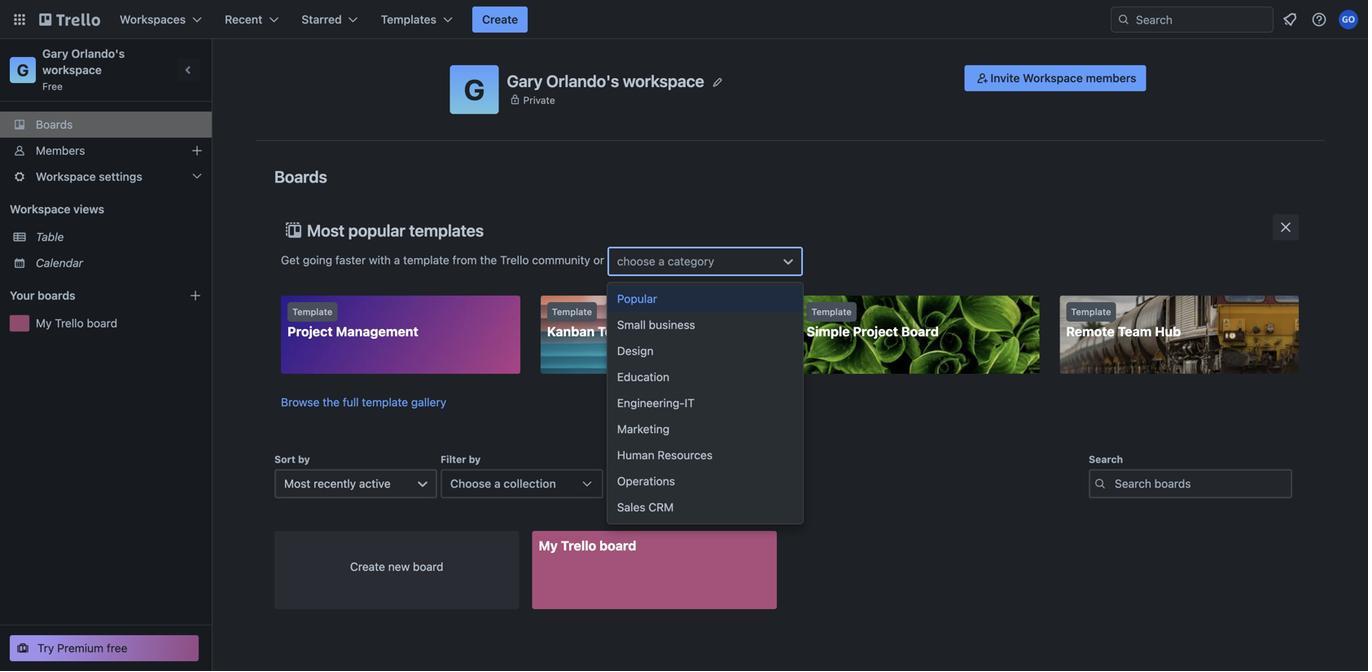 Task type: describe. For each thing, give the bounding box(es) containing it.
calendar
[[36, 256, 83, 270]]

active
[[359, 477, 391, 491]]

private
[[524, 94, 555, 106]]

browse
[[281, 396, 320, 409]]

project inside template project management
[[288, 324, 333, 339]]

design
[[617, 344, 654, 358]]

sales crm
[[617, 501, 674, 514]]

management
[[336, 324, 419, 339]]

0 horizontal spatial the
[[323, 396, 340, 409]]

template for kanban
[[552, 307, 592, 317]]

marketing
[[617, 422, 670, 436]]

small
[[617, 318, 646, 332]]

recently
[[314, 477, 356, 491]]

education
[[617, 370, 670, 384]]

0 vertical spatial my trello board link
[[36, 315, 202, 332]]

your boards
[[10, 289, 75, 302]]

0 notifications image
[[1281, 10, 1300, 29]]

workspaces
[[120, 13, 186, 26]]

choose
[[617, 255, 656, 268]]

gary orlando (garyorlando) image
[[1340, 10, 1359, 29]]

recent
[[225, 13, 263, 26]]

small business
[[617, 318, 696, 332]]

workspace settings
[[36, 170, 142, 183]]

boards link
[[0, 112, 212, 138]]

filter by
[[441, 454, 481, 465]]

1 horizontal spatial board
[[413, 560, 444, 574]]

try premium free button
[[10, 636, 199, 662]]

open information menu image
[[1312, 11, 1328, 28]]

choose a category
[[617, 255, 715, 268]]

sm image
[[975, 70, 991, 86]]

1 vertical spatial trello
[[55, 317, 84, 330]]

orlando's for gary orlando's workspace
[[547, 71, 620, 90]]

going
[[303, 254, 333, 267]]

full
[[343, 396, 359, 409]]

views
[[73, 202, 104, 216]]

create new board
[[350, 560, 444, 574]]

collection
[[504, 477, 556, 491]]

faster
[[336, 254, 366, 267]]

primary element
[[0, 0, 1369, 39]]

Search field
[[1131, 7, 1274, 32]]

2 horizontal spatial board
[[600, 538, 637, 554]]

search
[[1089, 454, 1124, 465]]

template remote team hub
[[1067, 307, 1182, 339]]

browse the full template gallery link
[[281, 396, 447, 409]]

1 vertical spatial template
[[362, 396, 408, 409]]

template kanban template
[[547, 307, 657, 339]]

0 vertical spatial the
[[480, 254, 497, 267]]

g for g link
[[17, 60, 29, 79]]

from
[[453, 254, 477, 267]]

templates
[[381, 13, 437, 26]]

template simple project board
[[807, 307, 939, 339]]

most for most popular templates
[[307, 221, 345, 240]]

workspaces button
[[110, 7, 212, 33]]

create for create
[[482, 13, 518, 26]]

hub
[[1156, 324, 1182, 339]]

workspace views
[[10, 202, 104, 216]]

by for sort by
[[298, 454, 310, 465]]

Search text field
[[1089, 469, 1293, 499]]

workspace settings button
[[0, 164, 212, 190]]

workspace for settings
[[36, 170, 96, 183]]

sort by
[[275, 454, 310, 465]]

filter
[[441, 454, 466, 465]]

boards
[[38, 289, 75, 302]]

business
[[649, 318, 696, 332]]

0 vertical spatial trello
[[500, 254, 529, 267]]

template up design
[[598, 324, 657, 339]]

free
[[42, 81, 63, 92]]

team
[[1118, 324, 1152, 339]]

0 horizontal spatial board
[[87, 317, 117, 330]]

most recently active
[[284, 477, 391, 491]]

template for remote
[[1072, 307, 1112, 317]]

1 vertical spatial my trello board link
[[532, 531, 777, 609]]

engineering-
[[617, 396, 685, 410]]

templates
[[409, 221, 484, 240]]

a for choose a collection
[[495, 477, 501, 491]]

most for most recently active
[[284, 477, 311, 491]]

workspace for views
[[10, 202, 71, 216]]

crm
[[649, 501, 674, 514]]

try
[[37, 642, 54, 655]]

calendar link
[[36, 255, 202, 271]]

premium
[[57, 642, 104, 655]]

new
[[388, 560, 410, 574]]

project inside template simple project board
[[853, 324, 899, 339]]

template for project
[[293, 307, 333, 317]]

0 vertical spatial template
[[403, 254, 450, 267]]

human resources
[[617, 449, 713, 462]]

kanban
[[547, 324, 595, 339]]

get
[[281, 254, 300, 267]]

invite workspace members
[[991, 71, 1137, 85]]

sort
[[275, 454, 296, 465]]

gary orlando's workspace
[[507, 71, 705, 90]]

your
[[10, 289, 35, 302]]

gary orlando's workspace link
[[42, 47, 128, 77]]

workspace for gary orlando's workspace free
[[42, 63, 102, 77]]

g link
[[10, 57, 36, 83]]

board
[[902, 324, 939, 339]]



Task type: vqa. For each thing, say whether or not it's contained in the screenshot.
Board name 'text box'
no



Task type: locate. For each thing, give the bounding box(es) containing it.
my down "your boards"
[[36, 317, 52, 330]]

most up going
[[307, 221, 345, 240]]

browse the full template gallery
[[281, 396, 447, 409]]

1 vertical spatial gary
[[507, 71, 543, 90]]

my trello board link
[[36, 315, 202, 332], [532, 531, 777, 609]]

0 horizontal spatial my trello board
[[36, 317, 117, 330]]

1 horizontal spatial the
[[480, 254, 497, 267]]

orlando's for gary orlando's workspace free
[[71, 47, 125, 60]]

g button
[[450, 65, 499, 114]]

0 vertical spatial most
[[307, 221, 345, 240]]

table
[[36, 230, 64, 244]]

project left management
[[288, 324, 333, 339]]

workspace
[[42, 63, 102, 77], [623, 71, 705, 90]]

by for filter by
[[469, 454, 481, 465]]

2 horizontal spatial trello
[[561, 538, 597, 554]]

workspace for gary orlando's workspace
[[623, 71, 705, 90]]

back to home image
[[39, 7, 100, 33]]

recent button
[[215, 7, 289, 33]]

board
[[87, 317, 117, 330], [600, 538, 637, 554], [413, 560, 444, 574]]

orlando's down back to home image
[[71, 47, 125, 60]]

0 horizontal spatial project
[[288, 324, 333, 339]]

with
[[369, 254, 391, 267]]

members link
[[0, 138, 212, 164]]

0 vertical spatial orlando's
[[71, 47, 125, 60]]

1 vertical spatial my trello board
[[539, 538, 637, 554]]

project
[[288, 324, 333, 339], [853, 324, 899, 339]]

1 vertical spatial board
[[600, 538, 637, 554]]

0 horizontal spatial orlando's
[[71, 47, 125, 60]]

g for g button
[[464, 73, 485, 106]]

gary up free
[[42, 47, 68, 60]]

workspace up the table
[[10, 202, 71, 216]]

sales
[[617, 501, 646, 514]]

1 project from the left
[[288, 324, 333, 339]]

template up simple
[[812, 307, 852, 317]]

1 by from the left
[[298, 454, 310, 465]]

template down templates
[[403, 254, 450, 267]]

boards
[[36, 118, 73, 131], [275, 167, 327, 186]]

2 vertical spatial trello
[[561, 538, 597, 554]]

try premium free
[[37, 642, 128, 655]]

it
[[685, 396, 695, 410]]

trello
[[500, 254, 529, 267], [55, 317, 84, 330], [561, 538, 597, 554]]

project left board
[[853, 324, 899, 339]]

category
[[668, 255, 715, 268]]

0 horizontal spatial create
[[350, 560, 385, 574]]

get going faster with a template from the trello community or
[[281, 254, 608, 267]]

gary inside gary orlando's workspace free
[[42, 47, 68, 60]]

starred button
[[292, 7, 368, 33]]

template for simple
[[812, 307, 852, 317]]

1 vertical spatial my
[[539, 538, 558, 554]]

1 horizontal spatial project
[[853, 324, 899, 339]]

popular
[[617, 292, 658, 306]]

1 horizontal spatial boards
[[275, 167, 327, 186]]

members
[[1086, 71, 1137, 85]]

members
[[36, 144, 85, 157]]

1 vertical spatial boards
[[275, 167, 327, 186]]

template inside template simple project board
[[812, 307, 852, 317]]

orlando's up 'private'
[[547, 71, 620, 90]]

0 vertical spatial boards
[[36, 118, 73, 131]]

1 vertical spatial the
[[323, 396, 340, 409]]

orlando's inside gary orlando's workspace free
[[71, 47, 125, 60]]

workspace up free
[[42, 63, 102, 77]]

0 horizontal spatial trello
[[55, 317, 84, 330]]

1 horizontal spatial workspace
[[623, 71, 705, 90]]

most popular templates
[[307, 221, 484, 240]]

resources
[[658, 449, 713, 462]]

2 project from the left
[[853, 324, 899, 339]]

my trello board link down the your boards with 1 items element
[[36, 315, 202, 332]]

templates button
[[371, 7, 463, 33]]

workspace right invite
[[1023, 71, 1084, 85]]

community
[[532, 254, 591, 267]]

create
[[482, 13, 518, 26], [350, 560, 385, 574]]

1 horizontal spatial my trello board link
[[532, 531, 777, 609]]

the right from
[[480, 254, 497, 267]]

create for create new board
[[350, 560, 385, 574]]

1 vertical spatial most
[[284, 477, 311, 491]]

gary for gary orlando's workspace
[[507, 71, 543, 90]]

my trello board
[[36, 317, 117, 330], [539, 538, 637, 554]]

popular
[[348, 221, 406, 240]]

human
[[617, 449, 655, 462]]

remote
[[1067, 324, 1115, 339]]

your boards with 1 items element
[[10, 286, 165, 306]]

0 horizontal spatial by
[[298, 454, 310, 465]]

create inside button
[[482, 13, 518, 26]]

1 vertical spatial workspace
[[36, 170, 96, 183]]

1 horizontal spatial by
[[469, 454, 481, 465]]

workspace inside button
[[1023, 71, 1084, 85]]

workspace navigation collapse icon image
[[178, 59, 200, 81]]

choose a collection
[[451, 477, 556, 491]]

gary up 'private'
[[507, 71, 543, 90]]

0 horizontal spatial g
[[17, 60, 29, 79]]

template inside template remote team hub
[[1072, 307, 1112, 317]]

1 horizontal spatial gary
[[507, 71, 543, 90]]

template right full
[[362, 396, 408, 409]]

choose a collection button
[[441, 469, 604, 499]]

board down the your boards with 1 items element
[[87, 317, 117, 330]]

template inside template project management
[[293, 307, 333, 317]]

switch to… image
[[11, 11, 28, 28]]

1 vertical spatial orlando's
[[547, 71, 620, 90]]

2 horizontal spatial a
[[659, 255, 665, 268]]

gary
[[42, 47, 68, 60], [507, 71, 543, 90]]

template project management
[[288, 307, 419, 339]]

1 horizontal spatial g
[[464, 73, 485, 106]]

1 horizontal spatial trello
[[500, 254, 529, 267]]

most down sort by
[[284, 477, 311, 491]]

0 vertical spatial my trello board
[[36, 317, 117, 330]]

my
[[36, 317, 52, 330], [539, 538, 558, 554]]

1 horizontal spatial create
[[482, 13, 518, 26]]

engineering-it
[[617, 396, 695, 410]]

search image
[[1118, 13, 1131, 26]]

workspace inside popup button
[[36, 170, 96, 183]]

board right new
[[413, 560, 444, 574]]

1 horizontal spatial my
[[539, 538, 558, 554]]

template up remote
[[1072, 307, 1112, 317]]

0 horizontal spatial workspace
[[42, 63, 102, 77]]

gary orlando's workspace free
[[42, 47, 128, 92]]

0 vertical spatial board
[[87, 317, 117, 330]]

invite workspace members button
[[965, 65, 1147, 91]]

g inside button
[[464, 73, 485, 106]]

my trello board down sales
[[539, 538, 637, 554]]

or
[[594, 254, 605, 267]]

template up kanban
[[552, 307, 592, 317]]

2 vertical spatial board
[[413, 560, 444, 574]]

0 horizontal spatial my trello board link
[[36, 315, 202, 332]]

0 horizontal spatial gary
[[42, 47, 68, 60]]

0 horizontal spatial a
[[394, 254, 400, 267]]

0 vertical spatial workspace
[[1023, 71, 1084, 85]]

g down switch to… image
[[17, 60, 29, 79]]

0 vertical spatial my
[[36, 317, 52, 330]]

my down collection
[[539, 538, 558, 554]]

settings
[[99, 170, 142, 183]]

the left full
[[323, 396, 340, 409]]

the
[[480, 254, 497, 267], [323, 396, 340, 409]]

2 by from the left
[[469, 454, 481, 465]]

free
[[107, 642, 128, 655]]

a for choose a category
[[659, 255, 665, 268]]

workspace
[[1023, 71, 1084, 85], [36, 170, 96, 183], [10, 202, 71, 216]]

operations
[[617, 475, 675, 488]]

create left new
[[350, 560, 385, 574]]

invite
[[991, 71, 1021, 85]]

a inside button
[[495, 477, 501, 491]]

by right sort
[[298, 454, 310, 465]]

by right "filter"
[[469, 454, 481, 465]]

add board image
[[189, 289, 202, 302]]

create button
[[473, 7, 528, 33]]

my trello board link down crm
[[532, 531, 777, 609]]

1 vertical spatial create
[[350, 560, 385, 574]]

2 vertical spatial workspace
[[10, 202, 71, 216]]

workspace inside gary orlando's workspace free
[[42, 63, 102, 77]]

workspace down primary 'element'
[[623, 71, 705, 90]]

0 horizontal spatial boards
[[36, 118, 73, 131]]

starred
[[302, 13, 342, 26]]

table link
[[36, 229, 202, 245]]

create up g button
[[482, 13, 518, 26]]

1 horizontal spatial my trello board
[[539, 538, 637, 554]]

by
[[298, 454, 310, 465], [469, 454, 481, 465]]

0 vertical spatial gary
[[42, 47, 68, 60]]

1 horizontal spatial orlando's
[[547, 71, 620, 90]]

a
[[394, 254, 400, 267], [659, 255, 665, 268], [495, 477, 501, 491]]

0 horizontal spatial my
[[36, 317, 52, 330]]

gary for gary orlando's workspace free
[[42, 47, 68, 60]]

1 horizontal spatial a
[[495, 477, 501, 491]]

g
[[17, 60, 29, 79], [464, 73, 485, 106]]

workspace down the members
[[36, 170, 96, 183]]

my trello board down the your boards with 1 items element
[[36, 317, 117, 330]]

g left 'private'
[[464, 73, 485, 106]]

board down sales
[[600, 538, 637, 554]]

0 vertical spatial create
[[482, 13, 518, 26]]

template down going
[[293, 307, 333, 317]]

gallery
[[411, 396, 447, 409]]

choose
[[451, 477, 492, 491]]



